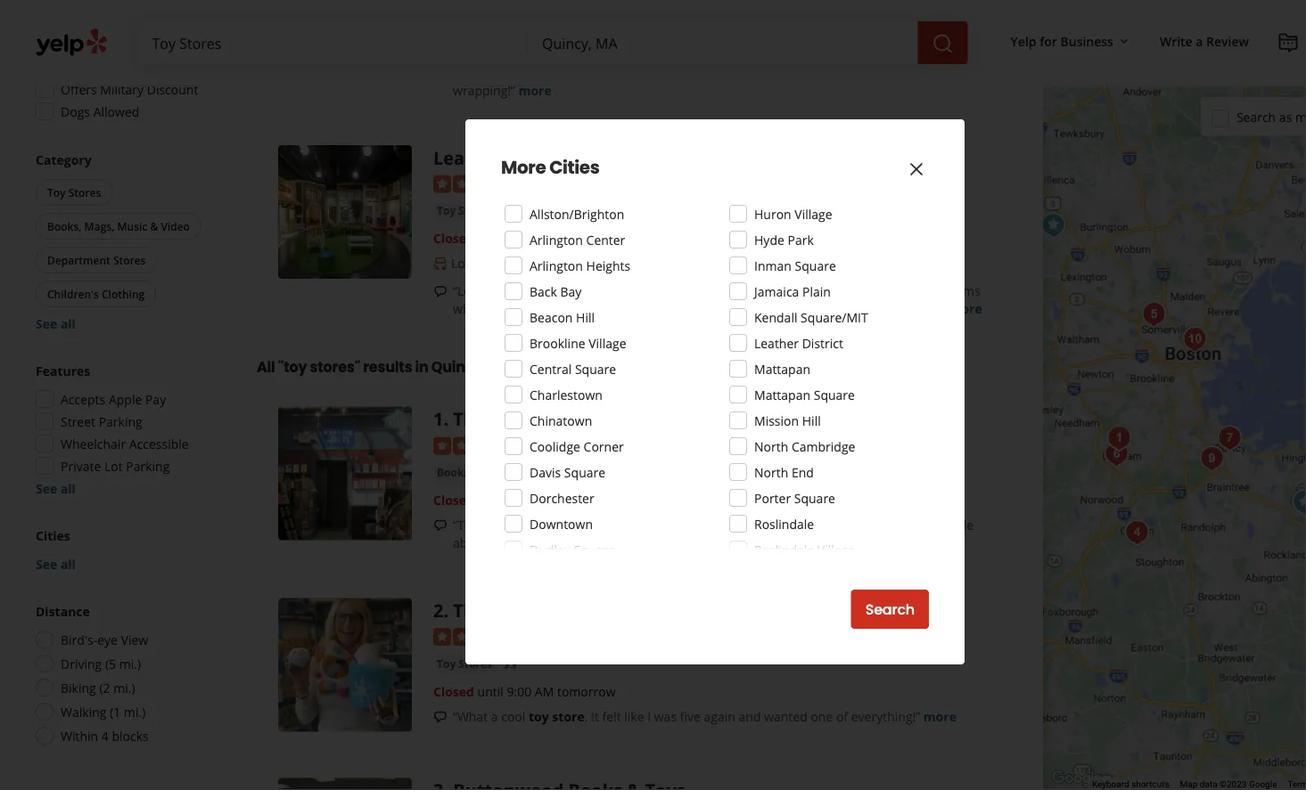 Task type: vqa. For each thing, say whether or not it's contained in the screenshot.
9:00 related to Blue
yes



Task type: describe. For each thing, give the bounding box(es) containing it.
roslindale for roslindale village
[[754, 542, 814, 559]]

i
[[648, 708, 651, 725]]

bird's-
[[61, 632, 97, 649]]

accepts for accepts credit cards
[[61, 36, 105, 53]]

0 horizontal spatial the blue bunny image
[[278, 407, 412, 541]]

a for cool
[[491, 708, 498, 725]]

tomorrow up newest
[[564, 11, 623, 28]]

best of boston image
[[1178, 322, 1213, 358]]

the down place in the top of the page
[[629, 301, 651, 318]]

the blue bunny link
[[453, 407, 592, 432]]

closed for left 'the blue bunny' image
[[433, 492, 474, 509]]

tomorrow down allston/brighton
[[564, 230, 623, 247]]

1 horizontal spatial toy
[[565, 517, 585, 534]]

2 operated from the top
[[549, 255, 602, 272]]

1 horizontal spatial the blue bunny image
[[1102, 421, 1137, 457]]

toy stores down '4.2 star rating' image at left bottom
[[437, 657, 492, 671]]

street parking
[[61, 413, 142, 430]]

1 horizontal spatial all
[[257, 358, 275, 378]]

for for across.
[[725, 283, 742, 300]]

1 until from the top
[[478, 11, 504, 28]]

. for 1
[[444, 407, 449, 432]]

2
[[433, 599, 444, 623]]

mattapan for mattapan
[[754, 361, 811, 378]]

coolidge corner
[[530, 438, 624, 455]]

place
[[643, 283, 674, 300]]

hill for mission hill
[[802, 412, 821, 429]]

hanover
[[565, 599, 641, 623]]

bird's-eye view
[[61, 632, 148, 649]]

keyboard
[[1092, 780, 1130, 791]]

1 closed until 10:00 am tomorrow from the top
[[433, 11, 623, 28]]

clothing
[[102, 287, 145, 301]]

bookstores link
[[433, 464, 501, 482]]

tomorrow down davis square
[[557, 492, 616, 509]]

group containing cities
[[36, 527, 221, 573]]

about
[[453, 535, 487, 552]]

data
[[1200, 780, 1218, 791]]

more link for the way it should be. the staff is wonderfully knowledgeable about the..."
[[527, 535, 560, 552]]

0 horizontal spatial is
[[484, 517, 493, 534]]

1 locally owned & operated from the top
[[451, 36, 602, 53]]

military
[[100, 81, 144, 98]]

all down the children's
[[61, 315, 76, 332]]

reviews) for (21 reviews)
[[579, 175, 627, 192]]

park
[[788, 231, 814, 248]]

16 women owned v2 image
[[624, 38, 639, 52]]

open to all
[[61, 58, 125, 75]]

blue
[[491, 407, 530, 432]]

apple
[[109, 391, 142, 408]]

google image
[[1048, 768, 1107, 791]]

is inside the way it should be. the staff is wonderfully knowledgeable about the..."
[[801, 517, 810, 534]]

the up '4.2 star rating' image at left bottom
[[453, 599, 486, 623]]

shortcuts
[[1132, 780, 1170, 791]]

4
[[101, 728, 109, 745]]

$$ for box
[[503, 656, 517, 673]]

more
[[501, 155, 546, 180]]

all down 'private'
[[61, 480, 76, 497]]

allowed
[[93, 103, 139, 120]]

toy stores button for toy stores link associated with 9:00
[[433, 655, 496, 673]]

1 vertical spatial like
[[624, 708, 644, 725]]

0 vertical spatial sandbox toy shop image
[[278, 0, 412, 82]]

(1
[[110, 704, 121, 721]]

see for features
[[36, 480, 57, 497]]

16 speech v2 image for "what a cool
[[433, 711, 448, 725]]

learning express toys & play image
[[1036, 208, 1071, 243]]

allston/brighton
[[530, 206, 625, 222]]

& up shore's
[[537, 36, 546, 53]]

offers delivery
[[61, 14, 147, 31]]

square for davis square
[[564, 464, 606, 481]]

north for north cambridge
[[754, 438, 789, 455]]

cities inside dialog
[[550, 155, 600, 180]]

walking (1 mi.)
[[61, 704, 146, 721]]

stores for toy stores link to the middle
[[533, 465, 567, 480]]

something
[[747, 64, 809, 81]]

& left play at the top
[[634, 145, 647, 170]]

there
[[522, 283, 555, 300]]

to inside "love love!! there is not another place like this for kids that i've come across. lots of rooms with different settings to play. the cafe. the grocery
[[584, 301, 595, 318]]

books,
[[47, 219, 82, 234]]

mattapan for mattapan square
[[754, 387, 811, 404]]

toy stores down 4.5
[[511, 465, 567, 480]]

lot
[[104, 458, 123, 475]]

toy stores button down the category on the top left of the page
[[36, 179, 113, 206]]

eye
[[97, 632, 118, 649]]

more link down shore's
[[519, 82, 552, 98]]

hyde park
[[754, 231, 814, 248]]

dorchester
[[530, 490, 595, 507]]

with inside "the south shore's newest toy store where there's something for everyone-all with free gift wrapping!"
[[907, 64, 932, 81]]

. for 2
[[444, 599, 449, 623]]

16 speech v2 image for "this is a book and
[[433, 519, 448, 533]]

mi.) for walking (1 mi.)
[[124, 704, 146, 721]]

north end
[[754, 464, 814, 481]]

hill for beacon hill
[[576, 309, 595, 326]]

store left it
[[552, 708, 585, 725]]

16 speech v2 image for "love love!! there is not another place like this for kids that i've come across. lots of rooms with different settings to play. the cafe. the grocery
[[433, 285, 448, 299]]

map region
[[993, 0, 1306, 791]]

m
[[1296, 109, 1306, 126]]

am up shore's
[[542, 11, 561, 28]]

see all button for features
[[36, 480, 76, 497]]

& up there
[[537, 255, 546, 272]]

village for roslindale village
[[818, 542, 855, 559]]

group containing features
[[30, 362, 221, 498]]

1 vertical spatial cities
[[36, 527, 70, 544]]

the toy box hanover image
[[278, 599, 412, 732]]

the inside the way it should be. the staff is wonderfully knowledgeable about the..."
[[747, 517, 769, 534]]

toy stores down 4.6 star rating image at the left top of the page
[[437, 203, 492, 218]]

accepts for accepts apple pay
[[61, 391, 105, 408]]

am down box
[[535, 683, 554, 700]]

stores inside button
[[113, 253, 146, 268]]

"love
[[453, 283, 485, 300]]

write a review
[[1160, 33, 1249, 49]]

south
[[482, 64, 516, 81]]

not
[[571, 283, 591, 300]]

distance
[[36, 603, 90, 620]]

arlington for arlington center
[[530, 231, 583, 248]]

toy stores button for toy stores link for 10:00
[[433, 202, 496, 220]]

porter
[[754, 490, 791, 507]]

. for store
[[789, 301, 792, 318]]

department stores button
[[36, 247, 157, 274]]

"love love!! there is not another place like this for kids that i've come across. lots of rooms with different settings to play. the cafe. the grocery
[[453, 283, 981, 318]]

activities
[[532, 203, 582, 218]]

projects image
[[1278, 32, 1299, 54]]

mi.) for biking (2 mi.)
[[113, 680, 135, 697]]

learning express toys & play link
[[433, 145, 690, 170]]

dudley
[[530, 542, 571, 559]]

cards
[[147, 36, 181, 53]]

all up distance
[[61, 556, 76, 573]]

google
[[1249, 780, 1277, 791]]

0 horizontal spatial to
[[96, 58, 108, 75]]

1 horizontal spatial sandbox toy shop image
[[1287, 485, 1306, 521]]

store down the jamaica
[[757, 301, 789, 318]]

was
[[654, 708, 677, 725]]

"this is a book and toy store
[[453, 517, 621, 534]]

. left it
[[585, 708, 588, 725]]

2 . the toy box hanover
[[433, 599, 641, 623]]

kids
[[507, 203, 529, 218]]

dogs allowed
[[61, 103, 139, 120]]

(21 reviews) link
[[558, 173, 627, 192]]

again
[[704, 708, 736, 725]]

jamaica
[[754, 283, 799, 300]]

beacon hill
[[530, 309, 595, 326]]

walk-ins welcome
[[642, 255, 746, 272]]

grocery
[[710, 301, 753, 318]]

mission
[[754, 412, 799, 429]]

be.
[[726, 517, 744, 534]]

until for the toy box hanover image
[[478, 683, 504, 700]]

see all button for category
[[36, 315, 76, 332]]

is inside "love love!! there is not another place like this for kids that i've come across. lots of rooms with different settings to play. the cafe. the grocery
[[559, 283, 568, 300]]

back bay
[[530, 283, 582, 300]]

corner
[[584, 438, 624, 455]]

4.5
[[537, 437, 555, 454]]

4.6
[[537, 175, 555, 192]]

"this
[[453, 517, 481, 534]]

1 vertical spatial a
[[497, 517, 504, 534]]

it
[[673, 517, 680, 534]]

toy for toy stores button associated with toy stores link for 10:00
[[437, 203, 456, 218]]

see all for features
[[36, 480, 76, 497]]

bay
[[560, 283, 582, 300]]

1 operated from the top
[[549, 36, 602, 53]]

more down the "this is a book and toy store
[[527, 535, 560, 552]]

hyde
[[754, 231, 785, 248]]

until for left 'the blue bunny' image
[[478, 492, 504, 509]]

16 speech v2 image for "the south shore's newest toy store where there's something for everyone-all with free gift wrapping!"
[[433, 66, 448, 80]]

inman square
[[754, 257, 836, 274]]

group containing category
[[32, 151, 221, 333]]

walking
[[61, 704, 107, 721]]

map
[[1180, 780, 1198, 791]]

sandbox toy shop image
[[1287, 485, 1306, 521]]

toy stores inside group
[[47, 185, 101, 200]]

square for central square
[[575, 361, 616, 378]]

central
[[530, 361, 572, 378]]

mi.) for driving (5 mi.)
[[119, 656, 141, 673]]

1 locally from the top
[[451, 36, 491, 53]]

offers military discount
[[61, 81, 198, 98]]

all inside "the south shore's newest toy store where there's something for everyone-all with free gift wrapping!"
[[890, 64, 903, 81]]

accessible
[[129, 436, 189, 453]]

see for category
[[36, 315, 57, 332]]

private
[[61, 458, 101, 475]]

box
[[527, 599, 560, 623]]

2 10:00 from the top
[[507, 230, 539, 247]]

in
[[415, 358, 429, 378]]

9:00 for toy
[[507, 683, 532, 700]]

store inside "the south shore's newest toy store where there's something for everyone-all with free gift wrapping!"
[[632, 64, 662, 81]]

accepts apple pay
[[61, 391, 166, 408]]

accepts credit cards
[[61, 36, 181, 53]]

more down rooms
[[950, 301, 983, 318]]

until for learning express toys & play image
[[478, 230, 504, 247]]

village for huron village
[[795, 206, 833, 222]]

(26 reviews) link
[[558, 435, 627, 454]]

north for north end
[[754, 464, 789, 481]]

offers for offers military discount
[[61, 81, 97, 98]]

(26
[[558, 437, 576, 454]]

4.6 link
[[537, 173, 555, 192]]

henry bear's park image
[[1099, 437, 1135, 473]]

"what
[[453, 708, 488, 725]]

mattapan square
[[754, 387, 855, 404]]



Task type: locate. For each thing, give the bounding box(es) containing it.
1 vertical spatial locally owned & operated
[[451, 255, 602, 272]]

stores down "music"
[[113, 253, 146, 268]]

$$
[[577, 465, 592, 482], [503, 656, 517, 673]]

1 horizontal spatial for
[[812, 64, 829, 81]]

1 see all from the top
[[36, 315, 76, 332]]

massachusetts
[[490, 358, 600, 378]]

10:00 down 'kids'
[[507, 230, 539, 247]]

closed until 9:00 am tomorrow for toy
[[433, 683, 616, 700]]

0 vertical spatial arlington
[[530, 231, 583, 248]]

closed until 10:00 am tomorrow down 'kids'
[[433, 230, 623, 247]]

biking (2 mi.)
[[61, 680, 135, 697]]

of for rooms
[[928, 283, 940, 300]]

toy down 16 women owned v2 icon
[[610, 64, 628, 81]]

more right the everything!"
[[924, 708, 957, 725]]

0 vertical spatial accepts
[[61, 36, 105, 53]]

0 vertical spatial toy stores link
[[433, 202, 496, 220]]

come
[[821, 283, 853, 300]]

1 closed from the top
[[433, 11, 474, 28]]

mi.) right (1
[[124, 704, 146, 721]]

1 vertical spatial closed until 10:00 am tomorrow
[[433, 230, 623, 247]]

like
[[677, 283, 697, 300], [624, 708, 644, 725]]

for up the grocery
[[725, 283, 742, 300]]

all down accepts credit cards
[[111, 58, 125, 75]]

user actions element
[[997, 25, 1306, 61]]

more cities dialog
[[0, 0, 1306, 791]]

toy right cool
[[529, 708, 549, 725]]

1 horizontal spatial with
[[907, 64, 932, 81]]

1 vertical spatial toy
[[565, 517, 585, 534]]

stores for toy stores link for 10:00
[[459, 203, 492, 218]]

more
[[519, 82, 552, 98], [950, 301, 983, 318], [527, 535, 560, 552], [924, 708, 957, 725]]

1 vertical spatial and
[[739, 708, 761, 725]]

closed for the toy box hanover image
[[433, 683, 474, 700]]

0 vertical spatial offers
[[61, 14, 97, 31]]

1 vertical spatial locally
[[451, 255, 491, 272]]

closed until 9:00 am tomorrow for blue
[[433, 492, 616, 509]]

1 vertical spatial $$
[[503, 656, 517, 673]]

$$ down '4.2 star rating' image at left bottom
[[503, 656, 517, 673]]

1 10:00 from the top
[[507, 11, 539, 28]]

4.2 star rating image
[[433, 629, 530, 646]]

0 vertical spatial search
[[1237, 109, 1276, 126]]

wrapping!"
[[453, 82, 515, 98]]

wheelchair accessible
[[61, 436, 189, 453]]

like left this
[[677, 283, 697, 300]]

0 vertical spatial locally owned & operated
[[451, 36, 602, 53]]

term
[[1288, 780, 1306, 791]]

1 see from the top
[[36, 315, 57, 332]]

davis
[[530, 464, 561, 481]]

yelp for business
[[1011, 33, 1114, 49]]

closed until 10:00 am tomorrow
[[433, 11, 623, 28], [433, 230, 623, 247]]

0 horizontal spatial for
[[725, 283, 742, 300]]

toy stores button
[[36, 179, 113, 206], [433, 202, 496, 220], [508, 464, 570, 482], [433, 655, 496, 673]]

0 vertical spatial to
[[96, 58, 108, 75]]

more link right the everything!"
[[924, 708, 957, 725]]

1 vertical spatial accepts
[[61, 391, 105, 408]]

sandbox toy shop image
[[278, 0, 412, 82], [1287, 485, 1306, 521]]

mi.) right '(2'
[[113, 680, 135, 697]]

0 vertical spatial like
[[677, 283, 697, 300]]

all left free
[[890, 64, 903, 81]]

1 vertical spatial arlington
[[530, 257, 583, 274]]

results
[[363, 358, 412, 378]]

toy stores link for 9:00
[[433, 655, 496, 673]]

option group containing distance
[[30, 603, 221, 751]]

toy down '4.2 star rating' image at left bottom
[[437, 657, 456, 671]]

the right be.
[[747, 517, 769, 534]]

play
[[652, 145, 690, 170]]

locally up "love
[[451, 255, 491, 272]]

0 vertical spatial and
[[539, 517, 562, 534]]

district
[[802, 335, 844, 352]]

reviews) down toys
[[579, 175, 627, 192]]

locally up "the
[[451, 36, 491, 53]]

1 vertical spatial mi.)
[[113, 680, 135, 697]]

arlington for arlington heights
[[530, 257, 583, 274]]

0 vertical spatial see all
[[36, 315, 76, 332]]

0 vertical spatial village
[[795, 206, 833, 222]]

cambridge
[[792, 438, 856, 455]]

2 closed from the top
[[433, 230, 474, 247]]

wheelchair
[[61, 436, 126, 453]]

2 mattapan from the top
[[754, 387, 811, 404]]

0 vertical spatial roslindale
[[754, 516, 814, 533]]

more link down the "this is a book and toy store
[[527, 535, 560, 552]]

and right again at the right of page
[[739, 708, 761, 725]]

square for dudley square
[[574, 542, 615, 559]]

toys
[[589, 145, 629, 170]]

1 vertical spatial of
[[836, 708, 848, 725]]

for
[[1040, 33, 1058, 49], [812, 64, 829, 81], [725, 283, 742, 300]]

1 vertical spatial parking
[[126, 458, 170, 475]]

a for review
[[1196, 33, 1203, 49]]

for inside button
[[1040, 33, 1058, 49]]

with down "love
[[453, 301, 478, 318]]

for inside "love love!! there is not another place like this for kids that i've come across. lots of rooms with different settings to play. the cafe. the grocery
[[725, 283, 742, 300]]

keyboard shortcuts button
[[1092, 779, 1170, 791]]

back
[[530, 283, 557, 300]]

the right the vet.
[[845, 301, 866, 318]]

another
[[594, 283, 640, 300]]

0 vertical spatial hill
[[576, 309, 595, 326]]

1 horizontal spatial $$
[[577, 465, 592, 482]]

i've
[[798, 283, 818, 300]]

square up cambridge
[[814, 387, 855, 404]]

0 vertical spatial with
[[907, 64, 932, 81]]

2 locally from the top
[[451, 255, 491, 272]]

a up the the..."
[[497, 517, 504, 534]]

am up the "this is a book and toy store
[[535, 492, 554, 509]]

1 vertical spatial toy stores link
[[508, 464, 570, 482]]

hill up north cambridge
[[802, 412, 821, 429]]

village
[[795, 206, 833, 222], [589, 335, 626, 352], [818, 542, 855, 559]]

closed up "the
[[433, 11, 474, 28]]

department stores
[[47, 253, 146, 268]]

0 vertical spatial reviews)
[[579, 175, 627, 192]]

1 horizontal spatial cities
[[550, 155, 600, 180]]

closed for learning express toys & play image
[[433, 230, 474, 247]]

None search field
[[138, 21, 972, 64]]

4.6 star rating image
[[433, 175, 530, 193]]

music
[[117, 219, 147, 234]]

16 chevron down v2 image
[[1117, 35, 1132, 49]]

yelp
[[1011, 33, 1037, 49]]

roslindale down "staff"
[[754, 542, 814, 559]]

more down shore's
[[519, 82, 552, 98]]

2 reviews) from the top
[[579, 437, 627, 454]]

1 vertical spatial north
[[754, 464, 789, 481]]

1 horizontal spatial of
[[928, 283, 940, 300]]

2 accepts from the top
[[61, 391, 105, 408]]

1 see all button from the top
[[36, 315, 76, 332]]

like left i
[[624, 708, 644, 725]]

toy stores
[[47, 185, 101, 200], [437, 203, 492, 218], [511, 465, 567, 480], [437, 657, 492, 671]]

reviews) for (26 reviews)
[[579, 437, 627, 454]]

mattapan up 'mission hill'
[[754, 387, 811, 404]]

more link for . the vet. the bookstore.…"
[[950, 301, 983, 318]]

kendall
[[754, 309, 798, 326]]

leather
[[754, 335, 799, 352]]

0 vertical spatial mi.)
[[119, 656, 141, 673]]

1 vertical spatial operated
[[549, 255, 602, 272]]

4 until from the top
[[478, 683, 504, 700]]

the down i've
[[796, 301, 817, 318]]

category
[[36, 151, 92, 168]]

see all for category
[[36, 315, 76, 332]]

tomorrow
[[564, 11, 623, 28], [564, 230, 623, 247], [557, 492, 616, 509], [557, 683, 616, 700]]

for for gift
[[812, 64, 829, 81]]

for inside "the south shore's newest toy store where there's something for everyone-all with free gift wrapping!"
[[812, 64, 829, 81]]

0 horizontal spatial search
[[866, 600, 915, 620]]

the blue bunny image
[[278, 407, 412, 541], [1102, 421, 1137, 457]]

walk-
[[642, 255, 674, 272]]

more link for . it felt like i was five again and wanted one of everything!"
[[924, 708, 957, 725]]

1 owned from the top
[[494, 36, 534, 53]]

where
[[665, 64, 701, 81]]

& inside button
[[150, 219, 158, 234]]

owned up south in the top left of the page
[[494, 36, 534, 53]]

square for mattapan square
[[814, 387, 855, 404]]

operated down arlington center
[[549, 255, 602, 272]]

stores up mags,
[[68, 185, 101, 200]]

village for brookline village
[[589, 335, 626, 352]]

accepts up open
[[61, 36, 105, 53]]

mattapan
[[754, 361, 811, 378], [754, 387, 811, 404]]

9:00 up cool
[[507, 683, 532, 700]]

1 vertical spatial to
[[584, 301, 595, 318]]

info icon image
[[752, 256, 766, 270], [752, 256, 766, 270]]

toy stores link down 4.5
[[508, 464, 570, 482]]

1 mattapan from the top
[[754, 361, 811, 378]]

plain
[[803, 283, 831, 300]]

see all button
[[36, 315, 76, 332], [36, 480, 76, 497], [36, 556, 76, 573]]

1 vertical spatial sandbox toy shop image
[[1287, 485, 1306, 521]]

see all down the children's
[[36, 315, 76, 332]]

3 16 speech v2 image from the top
[[433, 519, 448, 533]]

see all up distance
[[36, 556, 76, 573]]

16 locally owned v2 image
[[433, 257, 448, 271]]

closed up "this
[[433, 492, 474, 509]]

1 horizontal spatial is
[[559, 283, 568, 300]]

village down wonderfully
[[818, 542, 855, 559]]

is left not
[[559, 283, 568, 300]]

operated
[[549, 36, 602, 53], [549, 255, 602, 272]]

9:00 up book
[[507, 492, 532, 509]]

new england comics image
[[1212, 421, 1248, 457]]

2 closed until 10:00 am tomorrow from the top
[[433, 230, 623, 247]]

1 16 speech v2 image from the top
[[433, 66, 448, 80]]

2 16 speech v2 image from the top
[[433, 285, 448, 299]]

3 until from the top
[[478, 492, 504, 509]]

0 horizontal spatial like
[[624, 708, 644, 725]]

toy for toy stores button below the category on the top left of the page
[[47, 185, 66, 200]]

video
[[161, 219, 190, 234]]

all
[[890, 64, 903, 81], [61, 315, 76, 332], [61, 480, 76, 497], [61, 556, 76, 573]]

kids activities button
[[503, 202, 585, 220]]

toy up '4.2 star rating' image at left bottom
[[491, 599, 522, 623]]

toy stores button down '4.2 star rating' image at left bottom
[[433, 655, 496, 673]]

toy stores link down 4.6 star rating image at the left top of the page
[[433, 202, 496, 220]]

1 vertical spatial see
[[36, 480, 57, 497]]

to
[[96, 58, 108, 75], [584, 301, 595, 318]]

1 horizontal spatial hill
[[802, 412, 821, 429]]

stores for toy stores link associated with 9:00
[[459, 657, 492, 671]]

cities
[[550, 155, 600, 180], [36, 527, 70, 544]]

search for search
[[866, 600, 915, 620]]

4 16 speech v2 image from the top
[[433, 711, 448, 725]]

1 vertical spatial 9:00
[[507, 683, 532, 700]]

toy stores button down 4.5
[[508, 464, 570, 482]]

0 vertical spatial parking
[[99, 413, 142, 430]]

2 vertical spatial see
[[36, 556, 57, 573]]

everything!"
[[851, 708, 921, 725]]

0 vertical spatial cities
[[550, 155, 600, 180]]

2 vertical spatial mi.)
[[124, 704, 146, 721]]

$$ for bunny
[[577, 465, 592, 482]]

arlington heights
[[530, 257, 631, 274]]

learning express toys & play image
[[278, 145, 412, 279]]

square
[[795, 257, 836, 274], [575, 361, 616, 378], [814, 387, 855, 404], [564, 464, 606, 481], [794, 490, 836, 507], [574, 542, 615, 559]]

0 vertical spatial see
[[36, 315, 57, 332]]

the down this
[[685, 301, 706, 318]]

10:00
[[507, 11, 539, 28], [507, 230, 539, 247]]

term link
[[1288, 780, 1306, 791]]

0 vertical spatial locally
[[451, 36, 491, 53]]

mi.) right (5
[[119, 656, 141, 673]]

0 horizontal spatial toy
[[529, 708, 549, 725]]

$$ down coolidge corner
[[577, 465, 592, 482]]

staff
[[772, 517, 798, 534]]

the village toy shop image
[[1120, 515, 1155, 551]]

lots
[[900, 283, 925, 300]]

3 closed from the top
[[433, 492, 474, 509]]

offers for offers delivery
[[61, 14, 97, 31]]

2 vertical spatial see all
[[36, 556, 76, 573]]

reviews) right (26
[[579, 437, 627, 454]]

1 vertical spatial offers
[[61, 81, 97, 98]]

1 vertical spatial for
[[812, 64, 829, 81]]

private lot parking
[[61, 458, 170, 475]]

1 roslindale from the top
[[754, 516, 814, 533]]

3 see all from the top
[[36, 556, 76, 573]]

roslindale down porter square
[[754, 516, 814, 533]]

2 see all button from the top
[[36, 480, 76, 497]]

driving
[[61, 656, 102, 673]]

tomorrow up it
[[557, 683, 616, 700]]

stores down '4.2 star rating' image at left bottom
[[459, 657, 492, 671]]

children's clothing button
[[36, 281, 156, 308]]

2 north from the top
[[754, 464, 789, 481]]

within
[[61, 728, 98, 745]]

9:00
[[507, 492, 532, 509], [507, 683, 532, 700]]

0 vertical spatial 10:00
[[507, 11, 539, 28]]

square for porter square
[[794, 490, 836, 507]]

2 roslindale from the top
[[754, 542, 814, 559]]

1 vertical spatial see all
[[36, 480, 76, 497]]

square/mit
[[801, 309, 868, 326]]

1 horizontal spatial search
[[1237, 109, 1276, 126]]

1 horizontal spatial like
[[677, 283, 697, 300]]

close image
[[906, 159, 927, 180]]

16 speech v2 image left "the
[[433, 66, 448, 80]]

4 closed from the top
[[433, 683, 474, 700]]

more link down rooms
[[950, 301, 983, 318]]

children's clothing
[[47, 287, 145, 301]]

1 horizontal spatial to
[[584, 301, 595, 318]]

1 accepts from the top
[[61, 36, 105, 53]]

square for inman square
[[795, 257, 836, 274]]

until up love!!
[[478, 230, 504, 247]]

2 horizontal spatial is
[[801, 517, 810, 534]]

toy inside "the south shore's newest toy store where there's something for everyone-all with free gift wrapping!"
[[610, 64, 628, 81]]

0 vertical spatial group
[[32, 151, 221, 333]]

see all button up distance
[[36, 556, 76, 573]]

all
[[111, 58, 125, 75], [257, 358, 275, 378]]

parking up wheelchair accessible
[[99, 413, 142, 430]]

am down activities
[[542, 230, 561, 247]]

2 vertical spatial village
[[818, 542, 855, 559]]

mission hill
[[754, 412, 821, 429]]

learning express toys & play
[[433, 145, 690, 170]]

square down downtown
[[574, 542, 615, 559]]

1 vertical spatial closed until 9:00 am tomorrow
[[433, 683, 616, 700]]

keyboard shortcuts
[[1092, 780, 1170, 791]]

search
[[1237, 109, 1276, 126], [866, 600, 915, 620]]

toy stores button for toy stores link to the middle
[[508, 464, 570, 482]]

4.5 star rating image
[[433, 437, 530, 455]]

ins
[[674, 255, 691, 272]]

davis square
[[530, 464, 606, 481]]

0 vertical spatial a
[[1196, 33, 1203, 49]]

9:00 for blue
[[507, 492, 532, 509]]

until up "this
[[478, 492, 504, 509]]

3 see all button from the top
[[36, 556, 76, 573]]

1 vertical spatial see all button
[[36, 480, 76, 497]]

store down 16 women owned v2 icon
[[632, 64, 662, 81]]

2 vertical spatial for
[[725, 283, 742, 300]]

way
[[646, 517, 669, 534]]

0 vertical spatial operated
[[549, 36, 602, 53]]

2 vertical spatial see all button
[[36, 556, 76, 573]]

inman
[[754, 257, 792, 274]]

quincy,
[[431, 358, 487, 378]]

is right "this
[[484, 517, 493, 534]]

1 reviews) from the top
[[579, 175, 627, 192]]

(5
[[105, 656, 116, 673]]

wanted
[[764, 708, 808, 725]]

settings
[[535, 301, 580, 318]]

2 see all from the top
[[36, 480, 76, 497]]

coolidge
[[530, 438, 580, 455]]

buy buy baby image
[[1195, 441, 1230, 477]]

. up 4.5 star rating image
[[444, 407, 449, 432]]

0 horizontal spatial cities
[[36, 527, 70, 544]]

0 vertical spatial closed until 10:00 am tomorrow
[[433, 11, 623, 28]]

is right "staff"
[[801, 517, 810, 534]]

locally owned & operated
[[451, 36, 602, 53], [451, 255, 602, 272]]

16 speech v2 image down 16 locally owned v2 icon
[[433, 285, 448, 299]]

0 horizontal spatial of
[[836, 708, 848, 725]]

0 vertical spatial closed until 9:00 am tomorrow
[[433, 492, 616, 509]]

0 vertical spatial all
[[111, 58, 125, 75]]

search for search as m
[[1237, 109, 1276, 126]]

of right one
[[836, 708, 848, 725]]

like inside "love love!! there is not another place like this for kids that i've come across. lots of rooms with different settings to play. the cafe. the grocery
[[677, 283, 697, 300]]

16 walk in welcome v2 image
[[624, 257, 639, 271]]

toy stores down the category on the top left of the page
[[47, 185, 101, 200]]

toy inside group
[[47, 185, 66, 200]]

2 9:00 from the top
[[507, 683, 532, 700]]

0 vertical spatial see all button
[[36, 315, 76, 332]]

group
[[32, 151, 221, 333], [30, 362, 221, 498], [36, 527, 221, 573]]

mi.)
[[119, 656, 141, 673], [113, 680, 135, 697], [124, 704, 146, 721]]

& left video
[[150, 219, 158, 234]]

1 9:00 from the top
[[507, 492, 532, 509]]

2 closed until 9:00 am tomorrow from the top
[[433, 683, 616, 700]]

of for everything!"
[[836, 708, 848, 725]]

of inside "love love!! there is not another place like this for kids that i've come across. lots of rooms with different settings to play. the cafe. the grocery
[[928, 283, 940, 300]]

2 offers from the top
[[61, 81, 97, 98]]

10:00 up shore's
[[507, 11, 539, 28]]

1 vertical spatial group
[[30, 362, 221, 498]]

0 horizontal spatial all
[[111, 58, 125, 75]]

2 vertical spatial a
[[491, 708, 498, 725]]

toy for toy stores button associated with toy stores link to the middle
[[511, 465, 530, 480]]

1 vertical spatial roslindale
[[754, 542, 814, 559]]

1 north from the top
[[754, 438, 789, 455]]

within 4 blocks
[[61, 728, 149, 745]]

toy stores button down 4.6 star rating image at the left top of the page
[[433, 202, 496, 220]]

option group
[[30, 603, 221, 751]]

2 see from the top
[[36, 480, 57, 497]]

0 vertical spatial 9:00
[[507, 492, 532, 509]]

square down end
[[794, 490, 836, 507]]

0 horizontal spatial hill
[[576, 309, 595, 326]]

0 vertical spatial for
[[1040, 33, 1058, 49]]

brookline village
[[530, 335, 626, 352]]

as
[[1280, 109, 1292, 126]]

1 vertical spatial search
[[866, 600, 915, 620]]

owned up love!!
[[494, 255, 534, 272]]

north down mission
[[754, 438, 789, 455]]

1 closed until 9:00 am tomorrow from the top
[[433, 492, 616, 509]]

to right open
[[96, 58, 108, 75]]

2 owned from the top
[[494, 255, 534, 272]]

for right 'yelp'
[[1040, 33, 1058, 49]]

2 vertical spatial group
[[36, 527, 221, 573]]

accepts up street
[[61, 391, 105, 408]]

heights
[[586, 257, 631, 274]]

2 vertical spatial toy stores link
[[433, 655, 496, 673]]

0 vertical spatial of
[[928, 283, 940, 300]]

village down play.
[[589, 335, 626, 352]]

0 vertical spatial owned
[[494, 36, 534, 53]]

toy stores link for 10:00
[[433, 202, 496, 220]]

search inside button
[[866, 600, 915, 620]]

with inside "love love!! there is not another place like this for kids that i've come across. lots of rooms with different settings to play. the cafe. the grocery
[[453, 301, 478, 318]]

offers down open
[[61, 81, 97, 98]]

1 vertical spatial mattapan
[[754, 387, 811, 404]]

wonderfully
[[814, 517, 883, 534]]

closed up 16 locally owned v2 icon
[[433, 230, 474, 247]]

biking
[[61, 680, 96, 697]]

review
[[1207, 33, 1249, 49]]

2 until from the top
[[478, 230, 504, 247]]

2 locally owned & operated from the top
[[451, 255, 602, 272]]

toy for toy stores button corresponding to toy stores link associated with 9:00
[[437, 657, 456, 671]]

felt
[[602, 708, 621, 725]]

arlington up back bay
[[530, 257, 583, 274]]

16 speech v2 image left "this
[[433, 519, 448, 533]]

square down the brookline village
[[575, 361, 616, 378]]

the up 4.5 star rating image
[[453, 407, 486, 432]]

toy
[[610, 64, 628, 81], [565, 517, 585, 534], [529, 708, 549, 725]]

closed until 10:00 am tomorrow up shore's
[[433, 11, 623, 28]]

search image
[[932, 33, 954, 54]]

0 vertical spatial $$
[[577, 465, 592, 482]]

a
[[1196, 33, 1203, 49], [497, 517, 504, 534], [491, 708, 498, 725]]

roslindale for roslindale
[[754, 516, 814, 533]]

3 see from the top
[[36, 556, 57, 573]]

driving (5 mi.)
[[61, 656, 141, 673]]

square down coolidge corner
[[564, 464, 606, 481]]

store left the
[[588, 517, 621, 534]]

henry bear's park image
[[1137, 297, 1172, 333]]

2 arlington from the top
[[530, 257, 583, 274]]

16 speech v2 image
[[433, 66, 448, 80], [433, 285, 448, 299], [433, 519, 448, 533], [433, 711, 448, 725]]

1 arlington from the top
[[530, 231, 583, 248]]

bookstores button
[[433, 464, 501, 482]]

1 offers from the top
[[61, 14, 97, 31]]

0 horizontal spatial and
[[539, 517, 562, 534]]

0 vertical spatial toy
[[610, 64, 628, 81]]

1 vertical spatial owned
[[494, 255, 534, 272]]



